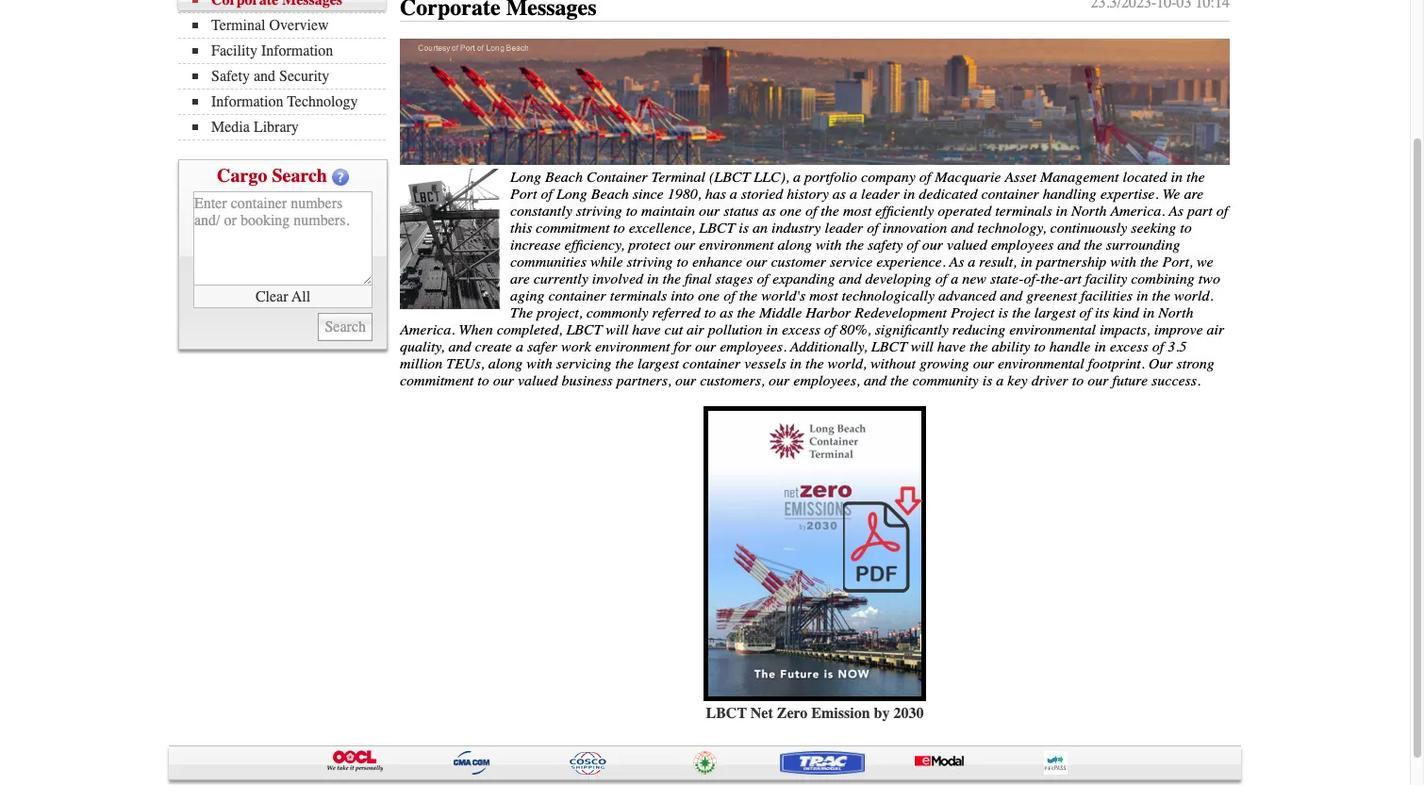 Task type: vqa. For each thing, say whether or not it's contained in the screenshot.
By
yes



Task type: describe. For each thing, give the bounding box(es) containing it.
3.5
[[1168, 338, 1187, 355]]

without
[[871, 355, 916, 372]]

our down for
[[675, 372, 696, 389]]

1 horizontal spatial environment
[[699, 236, 774, 253]]

1 vertical spatial valued
[[518, 372, 558, 389]]

the left 'port,'
[[1140, 253, 1159, 270]]

protect
[[628, 236, 671, 253]]

dedicated
[[919, 185, 978, 202]]

safety and security link
[[192, 68, 386, 85]]

a left safer
[[516, 338, 524, 355]]

80%,
[[840, 321, 871, 338]]

since
[[633, 185, 664, 202]]

employees
[[991, 236, 1054, 253]]

1 vertical spatial as
[[950, 253, 965, 270]]

2 vertical spatial container
[[683, 355, 741, 372]]

technology,
[[978, 219, 1047, 236]]

in right the located
[[1171, 169, 1183, 185]]

business
[[562, 372, 613, 389]]

footprint.
[[1088, 355, 1145, 372]]

combining
[[1131, 270, 1195, 287]]

our down employees.
[[769, 372, 790, 389]]

zero
[[777, 705, 808, 722]]

the left world, at the right top
[[806, 355, 824, 372]]

key
[[1008, 372, 1028, 389]]

has
[[705, 185, 726, 202]]

1980,
[[668, 185, 702, 202]]

2 air from the left
[[1207, 321, 1225, 338]]

facility
[[1086, 270, 1128, 287]]

company
[[861, 169, 916, 185]]

facility information link
[[192, 42, 386, 59]]

in right handle
[[1095, 338, 1106, 355]]

ability
[[992, 338, 1031, 355]]

llc),
[[754, 169, 790, 185]]

cut
[[665, 321, 683, 338]]

to right driver
[[1072, 372, 1084, 389]]

1 horizontal spatial as
[[1169, 202, 1184, 219]]

1 vertical spatial north
[[1159, 304, 1194, 321]]

facility
[[211, 42, 257, 59]]

of left the its
[[1080, 304, 1092, 321]]

facilities
[[1081, 287, 1133, 304]]

of up "pollution"
[[724, 287, 736, 304]]

result,
[[980, 253, 1017, 270]]

1 horizontal spatial beach
[[591, 185, 629, 202]]

greenest
[[1027, 287, 1077, 304]]

driver
[[1032, 372, 1069, 389]]

expertise.
[[1101, 185, 1159, 202]]

net
[[751, 705, 773, 722]]

portfolio
[[805, 169, 858, 185]]

pollution
[[708, 321, 763, 338]]

clear
[[256, 288, 288, 305]]

when
[[459, 321, 493, 338]]

0 horizontal spatial will
[[606, 321, 629, 338]]

1 vertical spatial is
[[999, 304, 1009, 321]]

0 vertical spatial leader
[[861, 185, 900, 202]]

overview
[[269, 17, 329, 34]]

employees.
[[720, 338, 787, 355]]

in right vessels
[[790, 355, 802, 372]]

customers,
[[700, 372, 765, 389]]

to down create
[[478, 372, 489, 389]]

completed,
[[497, 321, 563, 338]]

the left the safety
[[846, 236, 864, 253]]

1 horizontal spatial valued
[[947, 236, 987, 253]]

in up innovation
[[904, 185, 915, 202]]

and up the harbor
[[839, 270, 862, 287]]

this
[[510, 219, 532, 236]]

the up facility
[[1084, 236, 1103, 253]]

1 vertical spatial environmental
[[998, 355, 1085, 372]]

(lbct
[[709, 169, 750, 185]]

continuously
[[1051, 219, 1128, 236]]

0 horizontal spatial terminals
[[610, 287, 667, 304]]

terminal inside long beach container terminal (lbct llc), a portfolio company of macquarie asset management located in the port of long beach since 1980, has a storied history as a leader in dedicated container handling expertise. we are constantly striving to maintain our status as one of the most efficiently operated terminals in north america. as part of this commitment to excellence, lbct is an industry leader of innovation and technology, continuously seeking to increase efficiency, protect our environment along with the safety of our valued employees and the surrounding communities while striving to enhance our customer service experience. as a result, in partnership with the port, we are currently involved in the final stages of expanding and developing of a new state-of-the-art facility combining two aging container terminals into one of the world's most technologically advanced and greenest facilities in the world. the project, commonly referred to as the middle harbor redevelopment project is the largest of its kind in north america. when completed, lbct will have cut air pollution in excess of 80%, significantly reducing environmental impacts, improve air quality, and create a safer work environment for our employees. additionally, lbct will have the ability to handle in excess of 3.5 million teus, along with servicing the largest container vessels in the world, without growing our environmental footprint. our strong commitment to our valued business partners, our customers, our employees, and the community is a key driver to our future success.
[[652, 169, 706, 185]]

redevelopment
[[855, 304, 947, 321]]

0 horizontal spatial most
[[810, 287, 838, 304]]

in right kind
[[1143, 304, 1155, 321]]

the left 'world's'
[[739, 287, 758, 304]]

lbct left net
[[706, 705, 747, 722]]

partnership
[[1037, 253, 1107, 270]]

of down the portfolio
[[806, 202, 817, 219]]

harbor
[[806, 304, 851, 321]]

long beach container terminal (lbct llc), a portfolio company of macquarie asset management located in the port of long beach since 1980, has a storied history as a leader in dedicated container handling expertise. we are constantly striving to maintain our status as one of the most efficiently operated terminals in north america. as part of this commitment to excellence, lbct is an industry leader of innovation and technology, continuously seeking to increase efficiency, protect our environment along with the safety of our valued employees and the surrounding communities while striving to enhance our customer service experience. as a result, in partnership with the port, we are currently involved in the final stages of expanding and developing of a new state-of-the-art facility combining two aging container terminals into one of the world's most technologically advanced and greenest facilities in the world. the project, commonly referred to as the middle harbor redevelopment project is the largest of its kind in north america. when completed, lbct will have cut air pollution in excess of 80%, significantly reducing environmental impacts, improve air quality, and create a safer work environment for our employees. additionally, lbct will have the ability to handle in excess of 3.5 million teus, along with servicing the largest container vessels in the world, without growing our environmental footprint. our strong commitment to our valued business partners, our customers, our employees, and the community is a key driver to our future success.
[[400, 169, 1228, 389]]

to right into
[[704, 304, 716, 321]]

the down the portfolio
[[821, 202, 840, 219]]

of right the safety
[[907, 236, 919, 253]]

to right ability at the right of the page
[[1034, 338, 1046, 355]]

of up service
[[867, 219, 879, 236]]

1 vertical spatial are
[[510, 270, 530, 287]]

additionally,
[[790, 338, 868, 355]]

0 horizontal spatial have
[[632, 321, 661, 338]]

part
[[1188, 202, 1213, 219]]

0 vertical spatial commitment
[[536, 219, 610, 236]]

and down dedicated
[[951, 219, 974, 236]]

a left result,
[[968, 253, 976, 270]]

of right part on the top of page
[[1217, 202, 1228, 219]]

lbct down redevelopment
[[872, 338, 907, 355]]

1 horizontal spatial long
[[557, 185, 588, 202]]

our down create
[[493, 372, 514, 389]]

lbct net zero emission by 2030
[[706, 705, 924, 722]]

the up ability at the right of the page
[[1012, 304, 1031, 321]]

a right has
[[730, 185, 738, 202]]

1 vertical spatial largest
[[638, 355, 679, 372]]

in right result,
[[1021, 253, 1033, 270]]

reducing
[[953, 321, 1006, 338]]

port,
[[1163, 253, 1193, 270]]

in down protect
[[647, 270, 659, 287]]

for
[[674, 338, 692, 355]]

its
[[1095, 304, 1110, 321]]

efficiency,
[[565, 236, 625, 253]]

the left world.
[[1152, 287, 1171, 304]]

0 horizontal spatial is
[[739, 219, 749, 236]]

communities
[[510, 253, 587, 270]]

to left maintain
[[626, 202, 638, 219]]

container
[[587, 169, 648, 185]]

1 horizontal spatial will
[[911, 338, 934, 355]]

media
[[211, 119, 250, 136]]

0 vertical spatial north
[[1072, 202, 1107, 219]]

to up into
[[677, 253, 689, 270]]

we
[[1163, 185, 1181, 202]]

the left middle on the top of the page
[[737, 304, 756, 321]]

our right protect
[[674, 236, 695, 253]]

impacts,
[[1100, 321, 1151, 338]]

servicing
[[556, 355, 612, 372]]

world's
[[762, 287, 806, 304]]

significantly
[[875, 321, 949, 338]]

our left status
[[699, 202, 720, 219]]

surrounding
[[1106, 236, 1181, 253]]

a left company
[[850, 185, 858, 202]]

0 horizontal spatial long
[[510, 169, 541, 185]]

improve
[[1154, 321, 1203, 338]]

clear all button
[[193, 286, 373, 308]]

0 vertical spatial most
[[843, 202, 872, 219]]

lbct up enhance
[[699, 219, 735, 236]]

new
[[962, 270, 987, 287]]

handling
[[1043, 185, 1097, 202]]

search
[[272, 165, 327, 187]]

future
[[1113, 372, 1148, 389]]

0 vertical spatial environmental
[[1010, 321, 1096, 338]]

innovation
[[883, 219, 947, 236]]

of left 80%,
[[824, 321, 836, 338]]



Task type: locate. For each thing, give the bounding box(es) containing it.
most down the portfolio
[[843, 202, 872, 219]]

along right the teus,
[[488, 355, 523, 372]]

long up constantly
[[510, 169, 541, 185]]

1 horizontal spatial north
[[1159, 304, 1194, 321]]

in down 'management'
[[1056, 202, 1068, 219]]

and inside terminal overview facility information safety and security information technology media library
[[254, 68, 275, 85]]

terminal inside terminal overview facility information safety and security information technology media library
[[211, 17, 266, 34]]

0 horizontal spatial commitment
[[400, 372, 474, 389]]

0 horizontal spatial one
[[698, 287, 720, 304]]

terminal up facility
[[211, 17, 266, 34]]

into
[[671, 287, 694, 304]]

excess down 'world's'
[[782, 321, 821, 338]]

0 vertical spatial striving
[[576, 202, 622, 219]]

1 vertical spatial information
[[211, 93, 283, 110]]

by
[[874, 705, 890, 722]]

environment up partners,
[[595, 338, 670, 355]]

lbct up servicing on the top left of page
[[566, 321, 602, 338]]

as right history
[[833, 185, 846, 202]]

referred
[[652, 304, 701, 321]]

1 horizontal spatial as
[[763, 202, 776, 219]]

1 vertical spatial leader
[[825, 219, 864, 236]]

a left new on the top of page
[[951, 270, 959, 287]]

terminals up "employees"
[[995, 202, 1052, 219]]

partners,
[[617, 372, 672, 389]]

commonly
[[587, 304, 649, 321]]

seeking
[[1131, 219, 1177, 236]]

0 vertical spatial one
[[780, 202, 802, 219]]

as right status
[[763, 202, 776, 219]]

0 horizontal spatial with
[[527, 355, 553, 372]]

1 horizontal spatial is
[[983, 372, 993, 389]]

1 vertical spatial most
[[810, 287, 838, 304]]

history
[[787, 185, 829, 202]]

and right safety
[[254, 68, 275, 85]]

emission
[[812, 705, 870, 722]]

2 horizontal spatial as
[[833, 185, 846, 202]]

1 vertical spatial terminals
[[610, 287, 667, 304]]

1 horizontal spatial america.
[[1111, 202, 1165, 219]]

information technology link
[[192, 93, 386, 110]]

advanced
[[939, 287, 997, 304]]

1 horizontal spatial have
[[938, 338, 966, 355]]

safer
[[527, 338, 558, 355]]

long
[[510, 169, 541, 185], [557, 185, 588, 202]]

1 horizontal spatial striving
[[627, 253, 673, 270]]

of-
[[1024, 270, 1041, 287]]

0 horizontal spatial north
[[1072, 202, 1107, 219]]

1 horizontal spatial one
[[780, 202, 802, 219]]

valued
[[947, 236, 987, 253], [518, 372, 558, 389]]

of left 3.5
[[1153, 338, 1164, 355]]

1 horizontal spatial air
[[1207, 321, 1225, 338]]

are right we
[[1184, 185, 1204, 202]]

employees,
[[794, 372, 860, 389]]

beach up constantly
[[545, 169, 583, 185]]

0 vertical spatial container
[[982, 185, 1039, 202]]

1 horizontal spatial largest
[[1035, 304, 1076, 321]]

information up the media
[[211, 93, 283, 110]]

0 horizontal spatial along
[[488, 355, 523, 372]]

0 vertical spatial environment
[[699, 236, 774, 253]]

our right for
[[695, 338, 716, 355]]

0 vertical spatial as
[[1169, 202, 1184, 219]]

our down reducing
[[973, 355, 994, 372]]

container up technology,
[[982, 185, 1039, 202]]

increase
[[510, 236, 561, 253]]

in right the facilities
[[1137, 287, 1149, 304]]

middle
[[759, 304, 802, 321]]

will right work
[[606, 321, 629, 338]]

the
[[510, 304, 533, 321]]

in up vessels
[[767, 321, 778, 338]]

work
[[561, 338, 591, 355]]

community
[[913, 372, 979, 389]]

maintain
[[642, 202, 695, 219]]

enhance
[[692, 253, 743, 270]]

0 vertical spatial america.
[[1111, 202, 1165, 219]]

is
[[739, 219, 749, 236], [999, 304, 1009, 321], [983, 372, 993, 389]]

information
[[261, 42, 333, 59], [211, 93, 283, 110]]

0 vertical spatial valued
[[947, 236, 987, 253]]

success.
[[1152, 372, 1201, 389]]

our left 'future'
[[1088, 372, 1109, 389]]

world.
[[1175, 287, 1214, 304]]

library
[[254, 119, 299, 136]]

an
[[753, 219, 768, 236]]

located
[[1123, 169, 1168, 185]]

1 horizontal spatial with
[[816, 236, 842, 253]]

0 horizontal spatial beach
[[545, 169, 583, 185]]

industry
[[772, 219, 821, 236]]

0 vertical spatial is
[[739, 219, 749, 236]]

1 vertical spatial container
[[549, 287, 606, 304]]

a left key
[[997, 372, 1004, 389]]

1 horizontal spatial terminals
[[995, 202, 1052, 219]]

1 horizontal spatial along
[[778, 236, 812, 253]]

0 horizontal spatial air
[[687, 321, 705, 338]]

growing
[[920, 355, 970, 372]]

safety
[[868, 236, 903, 253]]

media library link
[[192, 119, 386, 136]]

0 vertical spatial terminals
[[995, 202, 1052, 219]]

0 vertical spatial are
[[1184, 185, 1204, 202]]

commitment down "quality,"
[[400, 372, 474, 389]]

handle
[[1050, 338, 1091, 355]]

largest down the cut
[[638, 355, 679, 372]]

efficiently
[[876, 202, 934, 219]]

largest down the-
[[1035, 304, 1076, 321]]

container down communities on the left top of page
[[549, 287, 606, 304]]

1 horizontal spatial are
[[1184, 185, 1204, 202]]

art
[[1064, 270, 1082, 287]]

to right seeking
[[1180, 219, 1192, 236]]

1 horizontal spatial terminal
[[652, 169, 706, 185]]

state-
[[991, 270, 1024, 287]]

striving up efficiency, in the left of the page
[[576, 202, 622, 219]]

is left key
[[983, 372, 993, 389]]

0 horizontal spatial striving
[[576, 202, 622, 219]]

of right the port
[[541, 185, 553, 202]]

operated
[[938, 202, 992, 219]]

terminal overview link
[[192, 17, 386, 34]]

expanding
[[773, 270, 835, 287]]

to
[[626, 202, 638, 219], [614, 219, 625, 236], [1180, 219, 1192, 236], [677, 253, 689, 270], [704, 304, 716, 321], [1034, 338, 1046, 355], [478, 372, 489, 389], [1072, 372, 1084, 389]]

0 horizontal spatial as
[[950, 253, 965, 270]]

commitment up communities on the left top of page
[[536, 219, 610, 236]]

the right servicing on the top left of page
[[616, 355, 634, 372]]

as down stages
[[720, 304, 733, 321]]

2 vertical spatial is
[[983, 372, 993, 389]]

north down 'management'
[[1072, 202, 1107, 219]]

one right into
[[698, 287, 720, 304]]

terminals left into
[[610, 287, 667, 304]]

valued down safer
[[518, 372, 558, 389]]

of right company
[[920, 169, 931, 185]]

have up community
[[938, 338, 966, 355]]

service
[[830, 253, 873, 270]]

0 vertical spatial along
[[778, 236, 812, 253]]

two
[[1199, 270, 1221, 287]]

lbct net zero emission by 2030 link
[[706, 705, 924, 722]]

the left final
[[663, 270, 681, 287]]

status
[[724, 202, 759, 219]]

menu bar
[[178, 0, 395, 141]]

air right improve
[[1207, 321, 1225, 338]]

and left of-
[[1000, 287, 1023, 304]]

is left an
[[739, 219, 749, 236]]

and left create
[[449, 338, 471, 355]]

our
[[699, 202, 720, 219], [674, 236, 695, 253], [922, 236, 943, 253], [746, 253, 767, 270], [695, 338, 716, 355], [973, 355, 994, 372], [493, 372, 514, 389], [675, 372, 696, 389], [769, 372, 790, 389], [1088, 372, 1109, 389]]

0 horizontal spatial as
[[720, 304, 733, 321]]

as
[[1169, 202, 1184, 219], [950, 253, 965, 270]]

2 horizontal spatial container
[[982, 185, 1039, 202]]

0 horizontal spatial america.
[[400, 321, 455, 338]]

1 horizontal spatial most
[[843, 202, 872, 219]]

0 horizontal spatial largest
[[638, 355, 679, 372]]

security
[[279, 68, 330, 85]]

excellence,
[[629, 219, 696, 236]]

the-
[[1041, 270, 1064, 287]]

while
[[590, 253, 623, 270]]

america. up million
[[400, 321, 455, 338]]

0 horizontal spatial terminal
[[211, 17, 266, 34]]

2030
[[894, 705, 924, 722]]

asset
[[1005, 169, 1037, 185]]

quality,
[[400, 338, 445, 355]]

0 horizontal spatial container
[[549, 287, 606, 304]]

0 vertical spatial largest
[[1035, 304, 1076, 321]]

final
[[685, 270, 712, 287]]

of
[[920, 169, 931, 185], [541, 185, 553, 202], [806, 202, 817, 219], [1217, 202, 1228, 219], [867, 219, 879, 236], [907, 236, 919, 253], [757, 270, 769, 287], [936, 270, 947, 287], [724, 287, 736, 304], [1080, 304, 1092, 321], [824, 321, 836, 338], [1153, 338, 1164, 355]]

Enter container numbers and/ or booking numbers.  text field
[[193, 192, 373, 286]]

striving down excellence,
[[627, 253, 673, 270]]

developing
[[866, 270, 932, 287]]

of left new on the top of page
[[936, 270, 947, 287]]

0 horizontal spatial environment
[[595, 338, 670, 355]]

north up 3.5
[[1159, 304, 1194, 321]]

0 horizontal spatial are
[[510, 270, 530, 287]]

air
[[687, 321, 705, 338], [1207, 321, 1225, 338]]

1 air from the left
[[687, 321, 705, 338]]

we
[[1197, 253, 1214, 270]]

macquarie
[[935, 169, 1001, 185]]

2 horizontal spatial with
[[1111, 253, 1137, 270]]

the left community
[[891, 372, 909, 389]]

striving
[[576, 202, 622, 219], [627, 253, 673, 270]]

constantly
[[510, 202, 572, 219]]

project,
[[537, 304, 583, 321]]

our down efficiently
[[922, 236, 943, 253]]

air right the cut
[[687, 321, 705, 338]]

the right we
[[1187, 169, 1205, 185]]

1 vertical spatial terminal
[[652, 169, 706, 185]]

with up "expanding"
[[816, 236, 842, 253]]

strong
[[1177, 355, 1215, 372]]

to left protect
[[614, 219, 625, 236]]

terminal
[[211, 17, 266, 34], [652, 169, 706, 185]]

cargo
[[217, 165, 267, 187]]

is right project
[[999, 304, 1009, 321]]

most right 'world's'
[[810, 287, 838, 304]]

0 vertical spatial information
[[261, 42, 333, 59]]

1 vertical spatial america.
[[400, 321, 455, 338]]

information down overview
[[261, 42, 333, 59]]

aging
[[510, 287, 545, 304]]

0 horizontal spatial valued
[[518, 372, 558, 389]]

our
[[1149, 355, 1173, 372]]

1 horizontal spatial excess
[[1110, 338, 1149, 355]]

1 vertical spatial along
[[488, 355, 523, 372]]

kind
[[1113, 304, 1139, 321]]

a right llc),
[[793, 169, 801, 185]]

0 vertical spatial terminal
[[211, 17, 266, 34]]

one
[[780, 202, 802, 219], [698, 287, 720, 304]]

2 horizontal spatial is
[[999, 304, 1009, 321]]

1 vertical spatial environment
[[595, 338, 670, 355]]

with down completed,
[[527, 355, 553, 372]]

america. up surrounding
[[1111, 202, 1165, 219]]

and up art
[[1058, 236, 1081, 253]]

all
[[292, 288, 310, 305]]

container down "pollution"
[[683, 355, 741, 372]]

customer
[[771, 253, 826, 270]]

as up advanced
[[950, 253, 965, 270]]

beach left since on the left
[[591, 185, 629, 202]]

currently
[[534, 270, 589, 287]]

environment up stages
[[699, 236, 774, 253]]

1 vertical spatial striving
[[627, 253, 673, 270]]

menu bar containing terminal overview
[[178, 0, 395, 141]]

vessels
[[745, 355, 786, 372]]

and right "employees,"
[[864, 372, 887, 389]]

1 horizontal spatial container
[[683, 355, 741, 372]]

leader
[[861, 185, 900, 202], [825, 219, 864, 236]]

1 vertical spatial one
[[698, 287, 720, 304]]

None submit
[[318, 313, 373, 342]]

of right stages
[[757, 270, 769, 287]]

storied
[[741, 185, 783, 202]]

1 horizontal spatial commitment
[[536, 219, 610, 236]]

the left ability at the right of the page
[[970, 338, 988, 355]]

1 vertical spatial commitment
[[400, 372, 474, 389]]

safety
[[211, 68, 250, 85]]

management
[[1041, 169, 1119, 185]]

will down redevelopment
[[911, 338, 934, 355]]

leader up service
[[825, 219, 864, 236]]

0 horizontal spatial excess
[[782, 321, 821, 338]]

leader up innovation
[[861, 185, 900, 202]]

our down an
[[746, 253, 767, 270]]



